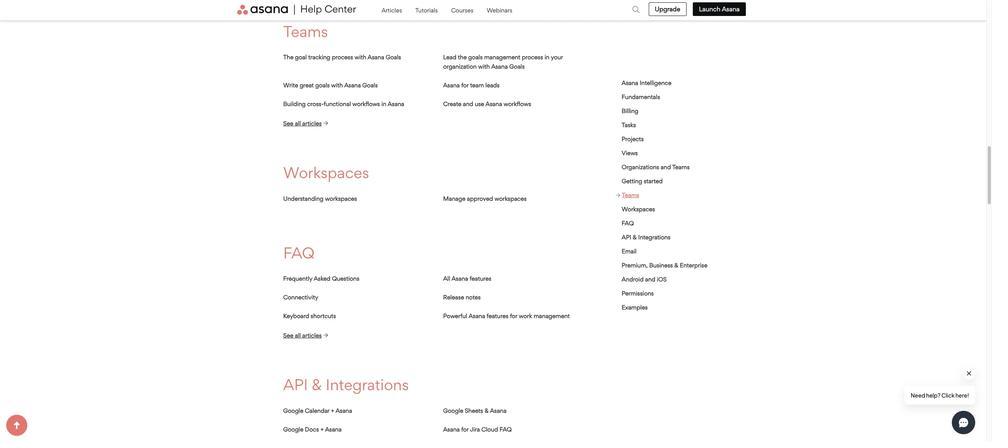Task type: describe. For each thing, give the bounding box(es) containing it.
api for the bottom api & integrations link
[[283, 376, 308, 395]]

permissions link
[[622, 290, 654, 297]]

create
[[443, 100, 462, 108]]

enterprise
[[680, 262, 708, 269]]

asana for team leads link
[[443, 82, 500, 89]]

organizations and teams
[[622, 164, 690, 171]]

organization
[[443, 63, 477, 70]]

asana for jira cloud faq link
[[443, 426, 512, 433]]

frequently asked questions link
[[283, 275, 360, 283]]

projects
[[622, 135, 644, 143]]

asana intelligence
[[622, 79, 672, 87]]

examples link
[[622, 304, 648, 311]]

team
[[470, 82, 484, 89]]

2 vertical spatial faq
[[500, 426, 512, 433]]

0 vertical spatial workspaces link
[[283, 164, 369, 182]]

business
[[650, 262, 673, 269]]

google calendar + asana
[[283, 407, 352, 415]]

tracking
[[308, 53, 330, 61]]

write great goals with asana goals
[[283, 82, 378, 89]]

keyboard
[[283, 313, 309, 320]]

google sheets & asana link
[[443, 407, 507, 415]]

1 horizontal spatial api & integrations link
[[622, 234, 671, 241]]

0 vertical spatial goals
[[386, 53, 401, 61]]

understanding workspaces
[[283, 195, 357, 202]]

building cross-functional workflows in asana
[[283, 100, 404, 108]]

write
[[283, 82, 298, 89]]

all asana features
[[443, 275, 492, 283]]

goal
[[295, 53, 307, 61]]

keyboard shortcuts
[[283, 313, 336, 320]]

android
[[622, 276, 644, 283]]

courses link
[[451, 5, 475, 16]]

understanding workspaces link
[[283, 195, 357, 202]]

views link
[[622, 149, 638, 157]]

manage approved workspaces link
[[443, 195, 527, 202]]

for for lead the goals management process in your organization with asana goals
[[461, 82, 469, 89]]

google calendar + asana link
[[283, 407, 352, 415]]

and for use
[[463, 100, 473, 108]]

1 vertical spatial api & integrations link
[[283, 376, 409, 395]]

tasks link
[[622, 121, 636, 129]]

0 horizontal spatial teams link
[[283, 22, 328, 41]]

upgrade link
[[649, 2, 687, 16]]

api & integrations for rightmost api & integrations link
[[622, 234, 671, 241]]

launch asana
[[699, 5, 740, 13]]

asana intelligence link
[[622, 79, 672, 87]]

2 asana help center help center home page image from the left
[[297, 5, 356, 15]]

articles link
[[382, 5, 404, 16]]

started
[[644, 178, 663, 185]]

billing link
[[622, 107, 639, 115]]

asana inside lead the goals management process in your organization with asana goals
[[491, 63, 508, 70]]

jira
[[470, 426, 480, 433]]

see all articles for faq
[[283, 332, 322, 340]]

with inside lead the goals management process in your organization with asana goals
[[478, 63, 490, 70]]

features for powerful
[[487, 313, 509, 320]]

& right sheets
[[485, 407, 489, 415]]

0 vertical spatial faq
[[622, 220, 634, 227]]

goals for great
[[315, 82, 330, 89]]

the goal tracking process with asana goals
[[283, 53, 401, 61]]

release notes
[[443, 294, 481, 301]]

for for google sheets & asana
[[461, 426, 469, 433]]

1 process from the left
[[332, 53, 353, 61]]

google docs + asana
[[283, 426, 342, 433]]

1 horizontal spatial teams link
[[616, 192, 640, 199]]

getting started link
[[622, 178, 663, 185]]

docs
[[305, 426, 319, 433]]

cross-
[[307, 100, 324, 108]]

see for teams
[[283, 120, 293, 127]]

create and use asana workflows
[[443, 100, 531, 108]]

cloud
[[482, 426, 498, 433]]

fundamentals link
[[622, 93, 661, 101]]

building cross-functional workflows in asana link
[[283, 100, 404, 108]]

create and use asana workflows link
[[443, 100, 531, 108]]

email
[[622, 248, 637, 255]]

release
[[443, 294, 464, 301]]

+ for calendar
[[331, 407, 334, 415]]

articles for teams
[[302, 120, 322, 127]]



Task type: vqa. For each thing, say whether or not it's contained in the screenshot.
of to the left
no



Task type: locate. For each thing, give the bounding box(es) containing it.
in inside lead the goals management process in your organization with asana goals
[[545, 53, 550, 61]]

manage
[[443, 195, 466, 202]]

2 vertical spatial for
[[461, 426, 469, 433]]

faq link up frequently
[[283, 244, 315, 262]]

workspaces
[[283, 164, 369, 182], [622, 206, 655, 213]]

teams link up goal
[[283, 22, 328, 41]]

webinars link
[[487, 5, 513, 16]]

workflows
[[353, 100, 380, 108], [504, 100, 531, 108]]

premium, business & enterprise
[[622, 262, 708, 269]]

& up the email link
[[633, 234, 637, 241]]

building
[[283, 100, 306, 108]]

webinars
[[487, 7, 513, 14]]

0 horizontal spatial api & integrations link
[[283, 376, 409, 395]]

2 see from the top
[[283, 332, 293, 340]]

0 vertical spatial in
[[545, 53, 550, 61]]

teams
[[283, 22, 328, 41], [673, 164, 690, 171], [622, 192, 640, 199]]

1 vertical spatial articles
[[302, 332, 322, 340]]

asana for jira cloud faq
[[443, 426, 512, 433]]

process right tracking
[[332, 53, 353, 61]]

frequently asked questions
[[283, 275, 360, 283]]

0 horizontal spatial workspaces
[[325, 195, 357, 202]]

0 vertical spatial +
[[331, 407, 334, 415]]

google
[[283, 407, 304, 415], [443, 407, 464, 415], [283, 426, 304, 433]]

goals for the
[[468, 53, 483, 61]]

faq up the email link
[[622, 220, 634, 227]]

management up leads at the top of the page
[[484, 53, 521, 61]]

articles down keyboard shortcuts
[[302, 332, 322, 340]]

0 vertical spatial api & integrations link
[[622, 234, 671, 241]]

0 vertical spatial integrations
[[639, 234, 671, 241]]

workspaces
[[325, 195, 357, 202], [495, 195, 527, 202]]

2 articles from the top
[[302, 332, 322, 340]]

functional
[[324, 100, 351, 108]]

asked
[[314, 275, 331, 283]]

features up notes
[[470, 275, 492, 283]]

workspaces up understanding workspaces link on the left top of page
[[283, 164, 369, 182]]

organizations and teams link
[[622, 164, 690, 171]]

api & integrations
[[622, 234, 671, 241], [283, 376, 409, 395]]

0 horizontal spatial goals
[[315, 82, 330, 89]]

1 horizontal spatial management
[[534, 313, 570, 320]]

1 horizontal spatial workspaces
[[622, 206, 655, 213]]

2 horizontal spatial goals
[[509, 63, 525, 70]]

1 horizontal spatial in
[[545, 53, 550, 61]]

1 vertical spatial goals
[[509, 63, 525, 70]]

in
[[545, 53, 550, 61], [382, 100, 386, 108]]

tasks
[[622, 121, 636, 129]]

calendar
[[305, 407, 330, 415]]

1 vertical spatial goals
[[315, 82, 330, 89]]

workspaces link up understanding workspaces link on the left top of page
[[283, 164, 369, 182]]

connectivity link
[[283, 294, 318, 301]]

1 articles from the top
[[302, 120, 322, 127]]

0 vertical spatial api
[[622, 234, 632, 241]]

1 see from the top
[[283, 120, 293, 127]]

1 vertical spatial teams
[[673, 164, 690, 171]]

api & integrations up the email link
[[622, 234, 671, 241]]

0 horizontal spatial in
[[382, 100, 386, 108]]

tutorials link
[[415, 5, 440, 16]]

+ for docs
[[321, 426, 324, 433]]

1 horizontal spatial workspaces link
[[622, 206, 655, 213]]

lead the goals management process in your organization with asana goals
[[443, 53, 563, 70]]

fundamentals
[[622, 93, 661, 101]]

0 horizontal spatial with
[[331, 82, 343, 89]]

1 vertical spatial api & integrations
[[283, 376, 409, 395]]

1 horizontal spatial integrations
[[639, 234, 671, 241]]

powerful asana features for work management link
[[443, 313, 570, 320]]

sheets
[[465, 407, 483, 415]]

for left jira
[[461, 426, 469, 433]]

email link
[[622, 248, 637, 255]]

see all articles down "keyboard"
[[283, 332, 322, 340]]

see
[[283, 120, 293, 127], [283, 332, 293, 340]]

all down "keyboard"
[[295, 332, 301, 340]]

2 process from the left
[[522, 53, 543, 61]]

0 horizontal spatial workflows
[[353, 100, 380, 108]]

&
[[633, 234, 637, 241], [675, 262, 679, 269], [312, 376, 322, 395], [485, 407, 489, 415]]

google docs + asana link
[[283, 426, 342, 433]]

1 vertical spatial workspaces
[[622, 206, 655, 213]]

organizations
[[622, 164, 660, 171]]

and left ios
[[646, 276, 656, 283]]

lead
[[443, 53, 457, 61]]

0 horizontal spatial api & integrations
[[283, 376, 409, 395]]

1 see all articles from the top
[[283, 120, 322, 127]]

faq link
[[622, 220, 634, 227], [283, 244, 315, 262]]

0 vertical spatial with
[[355, 53, 366, 61]]

0 horizontal spatial asana help center help center home page image
[[237, 5, 295, 15]]

work
[[519, 313, 532, 320]]

0 vertical spatial features
[[470, 275, 492, 283]]

and
[[463, 100, 473, 108], [661, 164, 671, 171], [646, 276, 656, 283]]

goals inside lead the goals management process in your organization with asana goals
[[468, 53, 483, 61]]

1 workflows from the left
[[353, 100, 380, 108]]

manage approved workspaces
[[443, 195, 527, 202]]

0 vertical spatial articles
[[302, 120, 322, 127]]

0 horizontal spatial workspaces link
[[283, 164, 369, 182]]

great
[[300, 82, 314, 89]]

1 vertical spatial faq
[[283, 244, 315, 262]]

0 vertical spatial management
[[484, 53, 521, 61]]

intelligence
[[640, 79, 672, 87]]

goals
[[468, 53, 483, 61], [315, 82, 330, 89]]

1 vertical spatial management
[[534, 313, 570, 320]]

1 horizontal spatial faq link
[[622, 220, 634, 227]]

1 vertical spatial faq link
[[283, 244, 315, 262]]

teams link down getting
[[616, 192, 640, 199]]

projects link
[[622, 135, 644, 143]]

see all articles link
[[283, 119, 328, 128], [283, 332, 328, 340]]

1 horizontal spatial teams
[[622, 192, 640, 199]]

0 vertical spatial teams link
[[283, 22, 328, 41]]

see for faq
[[283, 332, 293, 340]]

process inside lead the goals management process in your organization with asana goals
[[522, 53, 543, 61]]

features for all
[[470, 275, 492, 283]]

courses
[[451, 7, 475, 14]]

powerful
[[443, 313, 467, 320]]

1 vertical spatial features
[[487, 313, 509, 320]]

all
[[443, 275, 450, 283]]

1 horizontal spatial with
[[355, 53, 366, 61]]

2 horizontal spatial faq
[[622, 220, 634, 227]]

2 vertical spatial with
[[331, 82, 343, 89]]

teams link
[[283, 22, 328, 41], [616, 192, 640, 199]]

goals right the
[[468, 53, 483, 61]]

api & integrations up google calendar + asana
[[283, 376, 409, 395]]

android and ios
[[622, 276, 667, 283]]

1 horizontal spatial api & integrations
[[622, 234, 671, 241]]

articles for faq
[[302, 332, 322, 340]]

approved
[[467, 195, 493, 202]]

goals inside lead the goals management process in your organization with asana goals
[[509, 63, 525, 70]]

2 workflows from the left
[[504, 100, 531, 108]]

api up the email link
[[622, 234, 632, 241]]

see all articles link for faq
[[283, 332, 328, 340]]

faq
[[622, 220, 634, 227], [283, 244, 315, 262], [500, 426, 512, 433]]

1 horizontal spatial and
[[646, 276, 656, 283]]

leads
[[486, 82, 500, 89]]

features left work
[[487, 313, 509, 320]]

shortcuts
[[311, 313, 336, 320]]

0 vertical spatial faq link
[[622, 220, 634, 227]]

api up calendar at the left of the page
[[283, 376, 308, 395]]

google left calendar at the left of the page
[[283, 407, 304, 415]]

see all articles link for teams
[[283, 119, 328, 128]]

1 vertical spatial integrations
[[326, 376, 409, 395]]

1 horizontal spatial process
[[522, 53, 543, 61]]

+ right calendar at the left of the page
[[331, 407, 334, 415]]

1 vertical spatial in
[[382, 100, 386, 108]]

0 horizontal spatial goals
[[362, 82, 378, 89]]

workspaces down the getting started
[[622, 206, 655, 213]]

google for google sheets & asana
[[443, 407, 464, 415]]

+
[[331, 407, 334, 415], [321, 426, 324, 433]]

google for google calendar + asana
[[283, 407, 304, 415]]

goals right great
[[315, 82, 330, 89]]

api
[[622, 234, 632, 241], [283, 376, 308, 395]]

faq link up the email link
[[622, 220, 634, 227]]

upgrade
[[655, 5, 681, 13]]

asana help center help center home page image
[[237, 5, 295, 15], [297, 5, 356, 15]]

the
[[283, 53, 294, 61]]

2 horizontal spatial with
[[478, 63, 490, 70]]

android and ios link
[[622, 276, 667, 283]]

2 horizontal spatial and
[[661, 164, 671, 171]]

0 horizontal spatial api
[[283, 376, 308, 395]]

use
[[475, 100, 484, 108]]

1 vertical spatial see all articles link
[[283, 332, 328, 340]]

all asana features link
[[443, 275, 492, 283]]

see all articles down building
[[283, 120, 322, 127]]

lead the goals management process in your organization with asana goals link
[[443, 53, 563, 70]]

1 vertical spatial teams link
[[616, 192, 640, 199]]

the
[[458, 53, 467, 61]]

launch asana link
[[693, 2, 746, 16]]

see down building
[[283, 120, 293, 127]]

keyboard shortcuts link
[[283, 313, 336, 320]]

google left "docs" in the left bottom of the page
[[283, 426, 304, 433]]

and for ios
[[646, 276, 656, 283]]

1 horizontal spatial goals
[[386, 53, 401, 61]]

2 vertical spatial goals
[[362, 82, 378, 89]]

+ right "docs" in the left bottom of the page
[[321, 426, 324, 433]]

1 horizontal spatial goals
[[468, 53, 483, 61]]

workspaces link down the getting started
[[622, 206, 655, 213]]

asana for team leads
[[443, 82, 500, 89]]

and for teams
[[661, 164, 671, 171]]

1 vertical spatial +
[[321, 426, 324, 433]]

see all articles for teams
[[283, 120, 322, 127]]

1 vertical spatial api
[[283, 376, 308, 395]]

1 vertical spatial with
[[478, 63, 490, 70]]

1 vertical spatial all
[[295, 332, 301, 340]]

0 vertical spatial workspaces
[[283, 164, 369, 182]]

api & integrations link up google calendar + asana
[[283, 376, 409, 395]]

understanding
[[283, 195, 324, 202]]

views
[[622, 149, 638, 157]]

0 vertical spatial goals
[[468, 53, 483, 61]]

& right business
[[675, 262, 679, 269]]

see all articles
[[283, 120, 322, 127], [283, 332, 322, 340]]

0 vertical spatial all
[[295, 120, 301, 127]]

release notes link
[[443, 294, 481, 301]]

for left team
[[461, 82, 469, 89]]

2 vertical spatial teams
[[622, 192, 640, 199]]

2 see all articles link from the top
[[283, 332, 328, 340]]

process
[[332, 53, 353, 61], [522, 53, 543, 61]]

1 all from the top
[[295, 120, 301, 127]]

0 vertical spatial for
[[461, 82, 469, 89]]

integrations for rightmost api & integrations link
[[639, 234, 671, 241]]

see all articles link down keyboard shortcuts
[[283, 332, 328, 340]]

integrations for the bottom api & integrations link
[[326, 376, 409, 395]]

0 vertical spatial see
[[283, 120, 293, 127]]

0 horizontal spatial workspaces
[[283, 164, 369, 182]]

1 workspaces from the left
[[325, 195, 357, 202]]

permissions
[[622, 290, 654, 297]]

your
[[551, 53, 563, 61]]

all down building
[[295, 120, 301, 127]]

0 horizontal spatial integrations
[[326, 376, 409, 395]]

workspaces right understanding
[[325, 195, 357, 202]]

premium,
[[622, 262, 648, 269]]

launch
[[699, 5, 721, 13]]

0 vertical spatial api & integrations
[[622, 234, 671, 241]]

billing
[[622, 107, 639, 115]]

tutorials
[[415, 7, 440, 14]]

1 asana help center help center home page image from the left
[[237, 5, 295, 15]]

examples
[[622, 304, 648, 311]]

0 horizontal spatial +
[[321, 426, 324, 433]]

write great goals with asana goals link
[[283, 82, 378, 89]]

0 vertical spatial and
[[463, 100, 473, 108]]

workspaces right approved
[[495, 195, 527, 202]]

workflows right use
[[504, 100, 531, 108]]

workflows right functional
[[353, 100, 380, 108]]

management right work
[[534, 313, 570, 320]]

0 vertical spatial teams
[[283, 22, 328, 41]]

0 horizontal spatial faq link
[[283, 244, 315, 262]]

the goal tracking process with asana goals link
[[283, 53, 401, 61]]

2 all from the top
[[295, 332, 301, 340]]

1 vertical spatial see all articles
[[283, 332, 322, 340]]

features
[[470, 275, 492, 283], [487, 313, 509, 320]]

0 horizontal spatial process
[[332, 53, 353, 61]]

1 horizontal spatial api
[[622, 234, 632, 241]]

0 horizontal spatial management
[[484, 53, 521, 61]]

asana
[[722, 5, 740, 13], [368, 53, 384, 61], [491, 63, 508, 70], [622, 79, 639, 87], [344, 82, 361, 89], [443, 82, 460, 89], [388, 100, 404, 108], [486, 100, 502, 108], [452, 275, 468, 283], [469, 313, 485, 320], [336, 407, 352, 415], [490, 407, 507, 415], [325, 426, 342, 433], [443, 426, 460, 433]]

see down "keyboard"
[[283, 332, 293, 340]]

0 vertical spatial see all articles
[[283, 120, 322, 127]]

1 horizontal spatial workflows
[[504, 100, 531, 108]]

0 vertical spatial see all articles link
[[283, 119, 328, 128]]

faq right cloud
[[500, 426, 512, 433]]

and left use
[[463, 100, 473, 108]]

api & integrations for the bottom api & integrations link
[[283, 376, 409, 395]]

1 see all articles link from the top
[[283, 119, 328, 128]]

api for rightmost api & integrations link
[[622, 234, 632, 241]]

1 horizontal spatial +
[[331, 407, 334, 415]]

faq up frequently
[[283, 244, 315, 262]]

2 see all articles from the top
[[283, 332, 322, 340]]

0 horizontal spatial teams
[[283, 22, 328, 41]]

1 vertical spatial for
[[510, 313, 518, 320]]

google left sheets
[[443, 407, 464, 415]]

2 horizontal spatial teams
[[673, 164, 690, 171]]

google for google docs + asana
[[283, 426, 304, 433]]

powerful asana features for work management
[[443, 313, 570, 320]]

all for teams
[[295, 120, 301, 127]]

management inside lead the goals management process in your organization with asana goals
[[484, 53, 521, 61]]

process left the your
[[522, 53, 543, 61]]

& up calendar at the left of the page
[[312, 376, 322, 395]]

getting
[[622, 178, 643, 185]]

all for faq
[[295, 332, 301, 340]]

0 horizontal spatial faq
[[283, 244, 315, 262]]

1 horizontal spatial asana help center help center home page image
[[297, 5, 356, 15]]

for left work
[[510, 313, 518, 320]]

1 horizontal spatial workspaces
[[495, 195, 527, 202]]

0 horizontal spatial and
[[463, 100, 473, 108]]

and up started
[[661, 164, 671, 171]]

api & integrations link up the email link
[[622, 234, 671, 241]]

1 horizontal spatial faq
[[500, 426, 512, 433]]

2 vertical spatial and
[[646, 276, 656, 283]]

see all articles link down cross-
[[283, 119, 328, 128]]

questions
[[332, 275, 360, 283]]

2 workspaces from the left
[[495, 195, 527, 202]]

1 vertical spatial and
[[661, 164, 671, 171]]

with
[[355, 53, 366, 61], [478, 63, 490, 70], [331, 82, 343, 89]]

1 vertical spatial see
[[283, 332, 293, 340]]

articles down cross-
[[302, 120, 322, 127]]



